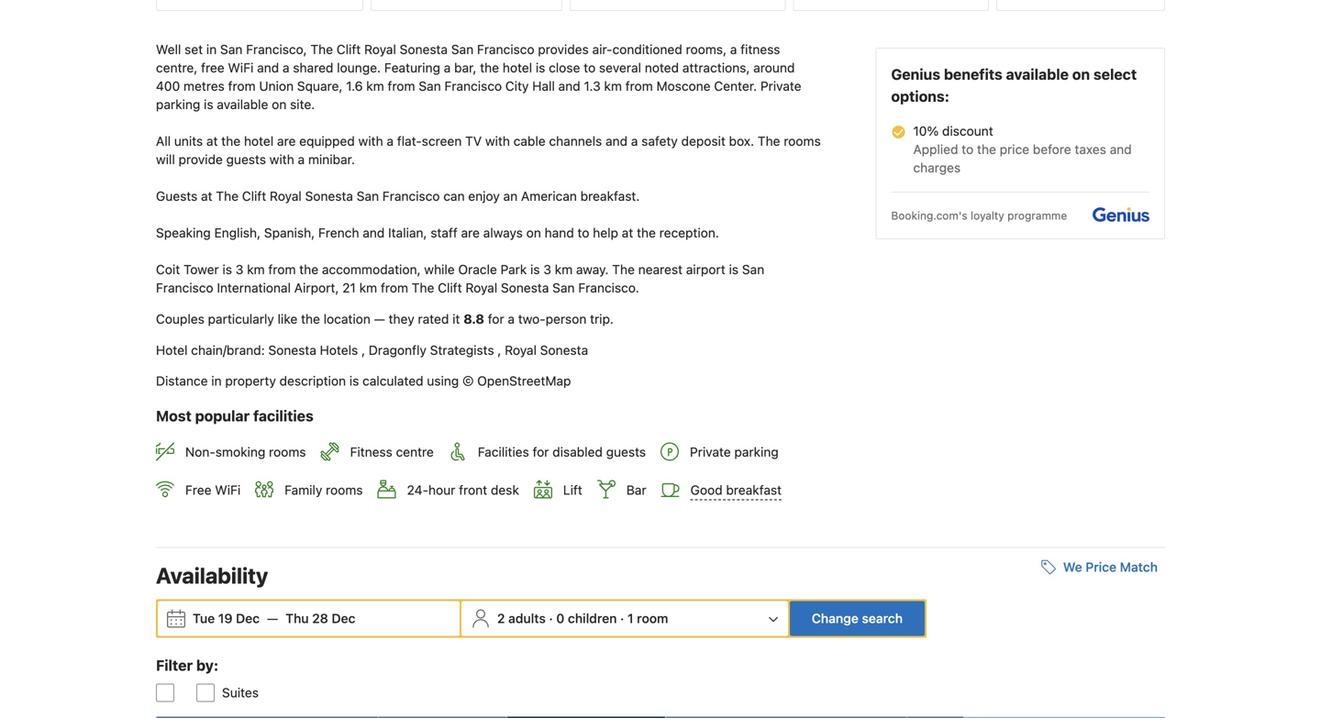 Task type: locate. For each thing, give the bounding box(es) containing it.
cable
[[514, 134, 546, 149]]

·
[[549, 611, 553, 626], [620, 611, 624, 626]]

rooms right family
[[326, 483, 363, 498]]

are
[[277, 134, 296, 149], [461, 225, 480, 241]]

with right tv
[[485, 134, 510, 149]]

free wifi
[[185, 483, 241, 498]]

tower
[[184, 262, 219, 277]]

rooms right box.
[[784, 134, 821, 149]]

facilities
[[478, 445, 529, 460]]

spanish,
[[264, 225, 315, 241]]

from down accommodation,
[[381, 280, 408, 296]]

available
[[1006, 66, 1069, 83], [217, 97, 268, 112]]

0 horizontal spatial parking
[[156, 97, 200, 112]]

0 horizontal spatial —
[[267, 611, 278, 626]]

1 horizontal spatial private
[[761, 79, 802, 94]]

10% discount applied to the price before taxes and charges
[[913, 124, 1132, 175]]

using
[[427, 374, 459, 389]]

calculated
[[363, 374, 424, 389]]

0 horizontal spatial for
[[488, 312, 504, 327]]

the up francisco.
[[612, 262, 635, 277]]

private
[[761, 79, 802, 94], [690, 445, 731, 460]]

particularly
[[208, 312, 274, 327]]

francisco down tower
[[156, 280, 213, 296]]

available right the benefits
[[1006, 66, 1069, 83]]

1 horizontal spatial rooms
[[326, 483, 363, 498]]

rooms inside well set in san francisco, the clift royal sonesta san francisco provides air-conditioned rooms, a fitness centre, free wifi and a shared lounge. featuring a bar, the hotel is close to several noted attractions, around 400 metres from union square, 1.6 km from san francisco city hall and 1.3 km from moscone center. private parking is available on site. all units at the hotel are equipped with a flat-screen tv with cable channels and a safety deposit box. the rooms will provide guests with a minibar. guests at the clift royal sonesta san francisco can enjoy an american breakfast. speaking english, spanish, french and italian, staff are always on hand to help at the reception. coit tower is 3 km from the accommodation, while oracle park is 3 km away. the nearest airport is san francisco international airport, 21 km from the clift royal sonesta san francisco.
[[784, 134, 821, 149]]

we
[[1063, 560, 1083, 575]]

san up the bar,
[[451, 42, 474, 57]]

filter by:
[[156, 657, 219, 674]]

couples particularly like the location — they rated it 8.8 for a two-person trip.
[[156, 312, 614, 327]]

in
[[206, 42, 217, 57], [211, 374, 222, 389]]

fitness
[[350, 445, 393, 460]]

private parking
[[690, 445, 779, 460]]

close
[[549, 60, 580, 75]]

2 horizontal spatial rooms
[[784, 134, 821, 149]]

union
[[259, 79, 294, 94]]

0 vertical spatial for
[[488, 312, 504, 327]]

the down the discount
[[977, 142, 997, 157]]

0 vertical spatial available
[[1006, 66, 1069, 83]]

1 horizontal spatial available
[[1006, 66, 1069, 83]]

24-
[[407, 483, 429, 498]]

2 horizontal spatial on
[[1073, 66, 1090, 83]]

royal up lounge.
[[364, 42, 396, 57]]

private down around
[[761, 79, 802, 94]]

0 vertical spatial to
[[584, 60, 596, 75]]

parking up breakfast
[[735, 445, 779, 460]]

2 · from the left
[[620, 611, 624, 626]]

0 vertical spatial on
[[1073, 66, 1090, 83]]

openstreetmap
[[477, 374, 571, 389]]

square,
[[297, 79, 343, 94]]

0 vertical spatial in
[[206, 42, 217, 57]]

and right channels
[[606, 134, 628, 149]]

oracle
[[458, 262, 497, 277]]

, right strategists
[[498, 343, 501, 358]]

1 , from the left
[[362, 343, 365, 358]]

0 vertical spatial rooms
[[784, 134, 821, 149]]

for left the disabled
[[533, 445, 549, 460]]

the right the bar,
[[480, 60, 499, 75]]

hotel up "city"
[[503, 60, 532, 75]]

0 vertical spatial hotel
[[503, 60, 532, 75]]

good
[[691, 483, 723, 498]]

staff
[[431, 225, 458, 241]]

guests
[[156, 189, 198, 204]]

provide
[[179, 152, 223, 167]]

in right set
[[206, 42, 217, 57]]

0 vertical spatial clift
[[337, 42, 361, 57]]

are down site.
[[277, 134, 296, 149]]

hotel
[[156, 343, 188, 358]]

1 vertical spatial hotel
[[244, 134, 274, 149]]

0 horizontal spatial private
[[690, 445, 731, 460]]

1 horizontal spatial for
[[533, 445, 549, 460]]

1 horizontal spatial ,
[[498, 343, 501, 358]]

for right 8.8
[[488, 312, 504, 327]]

francisco,
[[246, 42, 307, 57]]

available down the union
[[217, 97, 268, 112]]

the
[[311, 42, 333, 57], [758, 134, 781, 149], [216, 189, 239, 204], [612, 262, 635, 277], [412, 280, 434, 296]]

a left two-
[[508, 312, 515, 327]]

site.
[[290, 97, 315, 112]]

parking down '400'
[[156, 97, 200, 112]]

0 horizontal spatial dec
[[236, 611, 260, 626]]

2 vertical spatial on
[[526, 225, 541, 241]]

and right taxes
[[1110, 142, 1132, 157]]

1 horizontal spatial guests
[[606, 445, 646, 460]]

1 horizontal spatial with
[[358, 134, 383, 149]]

guests right provide
[[226, 152, 266, 167]]

is right tower
[[223, 262, 232, 277]]

1 vertical spatial at
[[201, 189, 213, 204]]

american
[[521, 189, 577, 204]]

on left 'hand'
[[526, 225, 541, 241]]

francisco down the bar,
[[445, 79, 502, 94]]

— left thu
[[267, 611, 278, 626]]

with left flat-
[[358, 134, 383, 149]]

smoking
[[216, 445, 266, 460]]

change search
[[812, 611, 903, 626]]

1 horizontal spatial 3
[[544, 262, 551, 277]]

1 horizontal spatial hotel
[[503, 60, 532, 75]]

0 horizontal spatial are
[[277, 134, 296, 149]]

2 , from the left
[[498, 343, 501, 358]]

conditioned
[[613, 42, 683, 57]]

1 horizontal spatial ·
[[620, 611, 624, 626]]

1 vertical spatial private
[[690, 445, 731, 460]]

0 horizontal spatial 3
[[236, 262, 244, 277]]

is right 'park'
[[530, 262, 540, 277]]

0 vertical spatial —
[[374, 312, 385, 327]]

speaking
[[156, 225, 211, 241]]

suites group
[[141, 669, 1165, 702]]

a up attractions,
[[730, 42, 737, 57]]

1 vertical spatial wifi
[[215, 483, 241, 498]]

1 horizontal spatial —
[[374, 312, 385, 327]]

a left safety
[[631, 134, 638, 149]]

1 vertical spatial are
[[461, 225, 480, 241]]

san up the person
[[553, 280, 575, 296]]

hotel down the union
[[244, 134, 274, 149]]

english,
[[214, 225, 261, 241]]

1
[[628, 611, 634, 626]]

set
[[185, 42, 203, 57]]

tue 19 dec — thu 28 dec
[[193, 611, 356, 626]]

chain/brand:
[[191, 343, 265, 358]]

price
[[1086, 560, 1117, 575]]

at right guests
[[201, 189, 213, 204]]

from
[[228, 79, 256, 94], [388, 79, 415, 94], [626, 79, 653, 94], [268, 262, 296, 277], [381, 280, 408, 296]]

is
[[536, 60, 545, 75], [204, 97, 213, 112], [223, 262, 232, 277], [530, 262, 540, 277], [729, 262, 739, 277], [349, 374, 359, 389]]

to down the discount
[[962, 142, 974, 157]]

0 horizontal spatial guests
[[226, 152, 266, 167]]

0 vertical spatial parking
[[156, 97, 200, 112]]

sonesta up featuring
[[400, 42, 448, 57]]

couples
[[156, 312, 204, 327]]

to inside the 10% discount applied to the price before taxes and charges
[[962, 142, 974, 157]]

0 horizontal spatial rooms
[[269, 445, 306, 460]]

loyalty
[[971, 209, 1005, 222]]

km right 1.6
[[366, 79, 384, 94]]

fitness centre
[[350, 445, 434, 460]]

· left 0
[[549, 611, 553, 626]]

suites
[[222, 685, 259, 701]]

to up "1.3"
[[584, 60, 596, 75]]

match
[[1120, 560, 1158, 575]]

, right hotels
[[362, 343, 365, 358]]

royal
[[364, 42, 396, 57], [270, 189, 302, 204], [466, 280, 498, 296], [505, 343, 537, 358]]

the right like
[[301, 312, 320, 327]]

well
[[156, 42, 181, 57]]

0 horizontal spatial ,
[[362, 343, 365, 358]]

change search button
[[790, 601, 925, 636]]

popular
[[195, 408, 250, 425]]

clift up lounge.
[[337, 42, 361, 57]]

to left help
[[578, 225, 590, 241]]

hotel chain/brand: sonesta hotels ,  dragonfly strategists ,  royal sonesta
[[156, 343, 588, 358]]

royal up openstreetmap
[[505, 343, 537, 358]]

non-smoking rooms
[[185, 445, 306, 460]]

for
[[488, 312, 504, 327], [533, 445, 549, 460]]

rooms down facilities
[[269, 445, 306, 460]]

room
[[637, 611, 668, 626]]

on down the union
[[272, 97, 287, 112]]

are right staff
[[461, 225, 480, 241]]

rated
[[418, 312, 449, 327]]

enjoy
[[468, 189, 500, 204]]

0 horizontal spatial on
[[272, 97, 287, 112]]

1 horizontal spatial parking
[[735, 445, 779, 460]]

3 right 'park'
[[544, 262, 551, 277]]

1 vertical spatial to
[[962, 142, 974, 157]]

san right airport
[[742, 262, 765, 277]]

facilities for disabled guests
[[478, 445, 646, 460]]

—
[[374, 312, 385, 327], [267, 611, 278, 626]]

1 horizontal spatial dec
[[332, 611, 356, 626]]

the up provide
[[221, 134, 241, 149]]

the
[[480, 60, 499, 75], [221, 134, 241, 149], [977, 142, 997, 157], [637, 225, 656, 241], [299, 262, 319, 277], [301, 312, 320, 327]]

available inside well set in san francisco, the clift royal sonesta san francisco provides air-conditioned rooms, a fitness centre, free wifi and a shared lounge. featuring a bar, the hotel is close to several noted attractions, around 400 metres from union square, 1.6 km from san francisco city hall and 1.3 km from moscone center. private parking is available on site. all units at the hotel are equipped with a flat-screen tv with cable channels and a safety deposit box. the rooms will provide guests with a minibar. guests at the clift royal sonesta san francisco can enjoy an american breakfast. speaking english, spanish, french and italian, staff are always on hand to help at the reception. coit tower is 3 km from the accommodation, while oracle park is 3 km away. the nearest airport is san francisco international airport, 21 km from the clift royal sonesta san francisco.
[[217, 97, 268, 112]]

sonesta down the person
[[540, 343, 588, 358]]

· left 1
[[620, 611, 624, 626]]

at right help
[[622, 225, 633, 241]]

at up provide
[[206, 134, 218, 149]]

0 vertical spatial are
[[277, 134, 296, 149]]

0 horizontal spatial clift
[[242, 189, 266, 204]]

search
[[862, 611, 903, 626]]

royal down oracle
[[466, 280, 498, 296]]

parking
[[156, 97, 200, 112], [735, 445, 779, 460]]

with left minibar.
[[270, 152, 294, 167]]

0 vertical spatial wifi
[[228, 60, 254, 75]]

in down the chain/brand: at the top of page
[[211, 374, 222, 389]]

0 vertical spatial guests
[[226, 152, 266, 167]]

from down 'several'
[[626, 79, 653, 94]]

lounge.
[[337, 60, 381, 75]]

clift up english,
[[242, 189, 266, 204]]

accommodation,
[[322, 262, 421, 277]]

3 up international on the left top
[[236, 262, 244, 277]]

1 vertical spatial available
[[217, 97, 268, 112]]

2 vertical spatial clift
[[438, 280, 462, 296]]

featuring
[[384, 60, 440, 75]]

a left flat-
[[387, 134, 394, 149]]

2 adults · 0 children · 1 room button
[[463, 601, 786, 636]]

hall
[[532, 79, 555, 94]]

sonesta down 'park'
[[501, 280, 549, 296]]

with
[[358, 134, 383, 149], [485, 134, 510, 149], [270, 152, 294, 167]]

guests up bar
[[606, 445, 646, 460]]

options:
[[891, 88, 950, 105]]

away.
[[576, 262, 609, 277]]

0 horizontal spatial available
[[217, 97, 268, 112]]

on left select
[[1073, 66, 1090, 83]]

adults
[[508, 611, 546, 626]]

0 vertical spatial private
[[761, 79, 802, 94]]

a down francisco,
[[283, 60, 290, 75]]

dec right 19
[[236, 611, 260, 626]]

minibar.
[[308, 152, 355, 167]]

sonesta down like
[[268, 343, 316, 358]]

an
[[503, 189, 518, 204]]

wifi inside well set in san francisco, the clift royal sonesta san francisco provides air-conditioned rooms, a fitness centre, free wifi and a shared lounge. featuring a bar, the hotel is close to several noted attractions, around 400 metres from union square, 1.6 km from san francisco city hall and 1.3 km from moscone center. private parking is available on site. all units at the hotel are equipped with a flat-screen tv with cable channels and a safety deposit box. the rooms will provide guests with a minibar. guests at the clift royal sonesta san francisco can enjoy an american breakfast. speaking english, spanish, french and italian, staff are always on hand to help at the reception. coit tower is 3 km from the accommodation, while oracle park is 3 km away. the nearest airport is san francisco international airport, 21 km from the clift royal sonesta san francisco.
[[228, 60, 254, 75]]

dec right 28
[[332, 611, 356, 626]]

3
[[236, 262, 244, 277], [544, 262, 551, 277]]

2
[[497, 611, 505, 626]]

1 vertical spatial guests
[[606, 445, 646, 460]]

1 · from the left
[[549, 611, 553, 626]]

san down featuring
[[419, 79, 441, 94]]

and inside the 10% discount applied to the price before taxes and charges
[[1110, 142, 1132, 157]]

san up french
[[357, 189, 379, 204]]

— left they
[[374, 312, 385, 327]]

is down hotels
[[349, 374, 359, 389]]

non-
[[185, 445, 216, 460]]

1 vertical spatial on
[[272, 97, 287, 112]]

0 horizontal spatial ·
[[549, 611, 553, 626]]

2 dec from the left
[[332, 611, 356, 626]]

1 horizontal spatial clift
[[337, 42, 361, 57]]

clift down while
[[438, 280, 462, 296]]

san up free
[[220, 42, 243, 57]]

1 horizontal spatial on
[[526, 225, 541, 241]]

breakfast.
[[581, 189, 640, 204]]

italian,
[[388, 225, 427, 241]]



Task type: describe. For each thing, give the bounding box(es) containing it.
price
[[1000, 142, 1030, 157]]

fitness
[[741, 42, 780, 57]]

provides
[[538, 42, 589, 57]]

francisco.
[[578, 280, 639, 296]]

hand
[[545, 225, 574, 241]]

in inside well set in san francisco, the clift royal sonesta san francisco provides air-conditioned rooms, a fitness centre, free wifi and a shared lounge. featuring a bar, the hotel is close to several noted attractions, around 400 metres from union square, 1.6 km from san francisco city hall and 1.3 km from moscone center. private parking is available on site. all units at the hotel are equipped with a flat-screen tv with cable channels and a safety deposit box. the rooms will provide guests with a minibar. guests at the clift royal sonesta san francisco can enjoy an american breakfast. speaking english, spanish, french and italian, staff are always on hand to help at the reception. coit tower is 3 km from the accommodation, while oracle park is 3 km away. the nearest airport is san francisco international airport, 21 km from the clift royal sonesta san francisco.
[[206, 42, 217, 57]]

royal up the spanish,
[[270, 189, 302, 204]]

desk
[[491, 483, 519, 498]]

1 vertical spatial —
[[267, 611, 278, 626]]

19
[[218, 611, 233, 626]]

tue 19 dec button
[[185, 602, 267, 635]]

property
[[225, 374, 276, 389]]

lift
[[563, 483, 583, 498]]

private inside well set in san francisco, the clift royal sonesta san francisco provides air-conditioned rooms, a fitness centre, free wifi and a shared lounge. featuring a bar, the hotel is close to several noted attractions, around 400 metres from union square, 1.6 km from san francisco city hall and 1.3 km from moscone center. private parking is available on site. all units at the hotel are equipped with a flat-screen tv with cable channels and a safety deposit box. the rooms will provide guests with a minibar. guests at the clift royal sonesta san francisco can enjoy an american breakfast. speaking english, spanish, french and italian, staff are always on hand to help at the reception. coit tower is 3 km from the accommodation, while oracle park is 3 km away. the nearest airport is san francisco international airport, 21 km from the clift royal sonesta san francisco.
[[761, 79, 802, 94]]

the up english,
[[216, 189, 239, 204]]

and up the union
[[257, 60, 279, 75]]

is up hall
[[536, 60, 545, 75]]

we price match button
[[1034, 551, 1165, 584]]

is right airport
[[729, 262, 739, 277]]

2 horizontal spatial with
[[485, 134, 510, 149]]

the up shared
[[311, 42, 333, 57]]

noted
[[645, 60, 679, 75]]

center.
[[714, 79, 757, 94]]

genius
[[891, 66, 941, 83]]

1 vertical spatial clift
[[242, 189, 266, 204]]

taxes
[[1075, 142, 1107, 157]]

10%
[[913, 124, 939, 139]]

2 horizontal spatial clift
[[438, 280, 462, 296]]

rooms,
[[686, 42, 727, 57]]

attractions,
[[683, 60, 750, 75]]

the up nearest in the top of the page
[[637, 225, 656, 241]]

©
[[463, 374, 474, 389]]

trip.
[[590, 312, 614, 327]]

and down close
[[559, 79, 581, 94]]

1 dec from the left
[[236, 611, 260, 626]]

deposit
[[681, 134, 726, 149]]

change
[[812, 611, 859, 626]]

a left the bar,
[[444, 60, 451, 75]]

tue
[[193, 611, 215, 626]]

booking.com's loyalty programme
[[891, 209, 1067, 222]]

km up international on the left top
[[247, 262, 265, 277]]

21
[[343, 280, 356, 296]]

1 vertical spatial for
[[533, 445, 549, 460]]

several
[[599, 60, 641, 75]]

is down metres
[[204, 97, 213, 112]]

moscone
[[657, 79, 711, 94]]

tv
[[465, 134, 482, 149]]

1 vertical spatial in
[[211, 374, 222, 389]]

screen
[[422, 134, 462, 149]]

like
[[278, 312, 298, 327]]

1 vertical spatial parking
[[735, 445, 779, 460]]

will
[[156, 152, 175, 167]]

thu 28 dec button
[[278, 602, 363, 635]]

international
[[217, 280, 291, 296]]

help
[[593, 225, 619, 241]]

from up international on the left top
[[268, 262, 296, 277]]

1 3 from the left
[[236, 262, 244, 277]]

units
[[174, 134, 203, 149]]

2 adults · 0 children · 1 room
[[497, 611, 668, 626]]

km left away.
[[555, 262, 573, 277]]

1 horizontal spatial are
[[461, 225, 480, 241]]

always
[[483, 225, 523, 241]]

km down 'several'
[[604, 79, 622, 94]]

it
[[453, 312, 460, 327]]

applied
[[913, 142, 959, 157]]

2 vertical spatial to
[[578, 225, 590, 241]]

the up airport, on the top left of page
[[299, 262, 319, 277]]

sonesta down minibar.
[[305, 189, 353, 204]]

km down accommodation,
[[359, 280, 377, 296]]

by:
[[196, 657, 219, 674]]

2 vertical spatial rooms
[[326, 483, 363, 498]]

0 vertical spatial at
[[206, 134, 218, 149]]

a left minibar.
[[298, 152, 305, 167]]

discount
[[942, 124, 994, 139]]

from left the union
[[228, 79, 256, 94]]

equipped
[[299, 134, 355, 149]]

bar
[[627, 483, 647, 498]]

city
[[506, 79, 529, 94]]

the down while
[[412, 280, 434, 296]]

hour
[[429, 483, 456, 498]]

francisco up "italian,"
[[383, 189, 440, 204]]

genius benefits available on select options:
[[891, 66, 1137, 105]]

they
[[389, 312, 415, 327]]

1 vertical spatial rooms
[[269, 445, 306, 460]]

guests inside well set in san francisco, the clift royal sonesta san francisco provides air-conditioned rooms, a fitness centre, free wifi and a shared lounge. featuring a bar, the hotel is close to several noted attractions, around 400 metres from union square, 1.6 km from san francisco city hall and 1.3 km from moscone center. private parking is available on site. all units at the hotel are equipped with a flat-screen tv with cable channels and a safety deposit box. the rooms will provide guests with a minibar. guests at the clift royal sonesta san francisco can enjoy an american breakfast. speaking english, spanish, french and italian, staff are always on hand to help at the reception. coit tower is 3 km from the accommodation, while oracle park is 3 km away. the nearest airport is san francisco international airport, 21 km from the clift royal sonesta san francisco.
[[226, 152, 266, 167]]

most popular facilities
[[156, 408, 314, 425]]

children
[[568, 611, 617, 626]]

breakfast
[[726, 483, 782, 498]]

400
[[156, 79, 180, 94]]

1.6
[[346, 79, 363, 94]]

charges
[[913, 160, 961, 175]]

shared
[[293, 60, 334, 75]]

distance in property description is calculated using © openstreetmap
[[156, 374, 571, 389]]

centre,
[[156, 60, 198, 75]]

24-hour front desk
[[407, 483, 519, 498]]

good breakfast
[[691, 483, 782, 498]]

distance
[[156, 374, 208, 389]]

the right box.
[[758, 134, 781, 149]]

2 3 from the left
[[544, 262, 551, 277]]

description
[[280, 374, 346, 389]]

select
[[1094, 66, 1137, 83]]

strategists
[[430, 343, 494, 358]]

available inside genius benefits available on select options:
[[1006, 66, 1069, 83]]

programme
[[1008, 209, 1067, 222]]

0 horizontal spatial hotel
[[244, 134, 274, 149]]

facilities
[[253, 408, 314, 425]]

parking inside well set in san francisco, the clift royal sonesta san francisco provides air-conditioned rooms, a fitness centre, free wifi and a shared lounge. featuring a bar, the hotel is close to several noted attractions, around 400 metres from union square, 1.6 km from san francisco city hall and 1.3 km from moscone center. private parking is available on site. all units at the hotel are equipped with a flat-screen tv with cable channels and a safety deposit box. the rooms will provide guests with a minibar. guests at the clift royal sonesta san francisco can enjoy an american breakfast. speaking english, spanish, french and italian, staff are always on hand to help at the reception. coit tower is 3 km from the accommodation, while oracle park is 3 km away. the nearest airport is san francisco international airport, 21 km from the clift royal sonesta san francisco.
[[156, 97, 200, 112]]

the inside the 10% discount applied to the price before taxes and charges
[[977, 142, 997, 157]]

centre
[[396, 445, 434, 460]]

francisco up "city"
[[477, 42, 535, 57]]

metres
[[184, 79, 225, 94]]

two-
[[518, 312, 546, 327]]

we price match
[[1063, 560, 1158, 575]]

and left "italian,"
[[363, 225, 385, 241]]

on inside genius benefits available on select options:
[[1073, 66, 1090, 83]]

1.3
[[584, 79, 601, 94]]

0 horizontal spatial with
[[270, 152, 294, 167]]

bar,
[[454, 60, 477, 75]]

park
[[501, 262, 527, 277]]

from down featuring
[[388, 79, 415, 94]]

hotels
[[320, 343, 358, 358]]

2 vertical spatial at
[[622, 225, 633, 241]]



Task type: vqa. For each thing, say whether or not it's contained in the screenshot.
Margaret River Image
no



